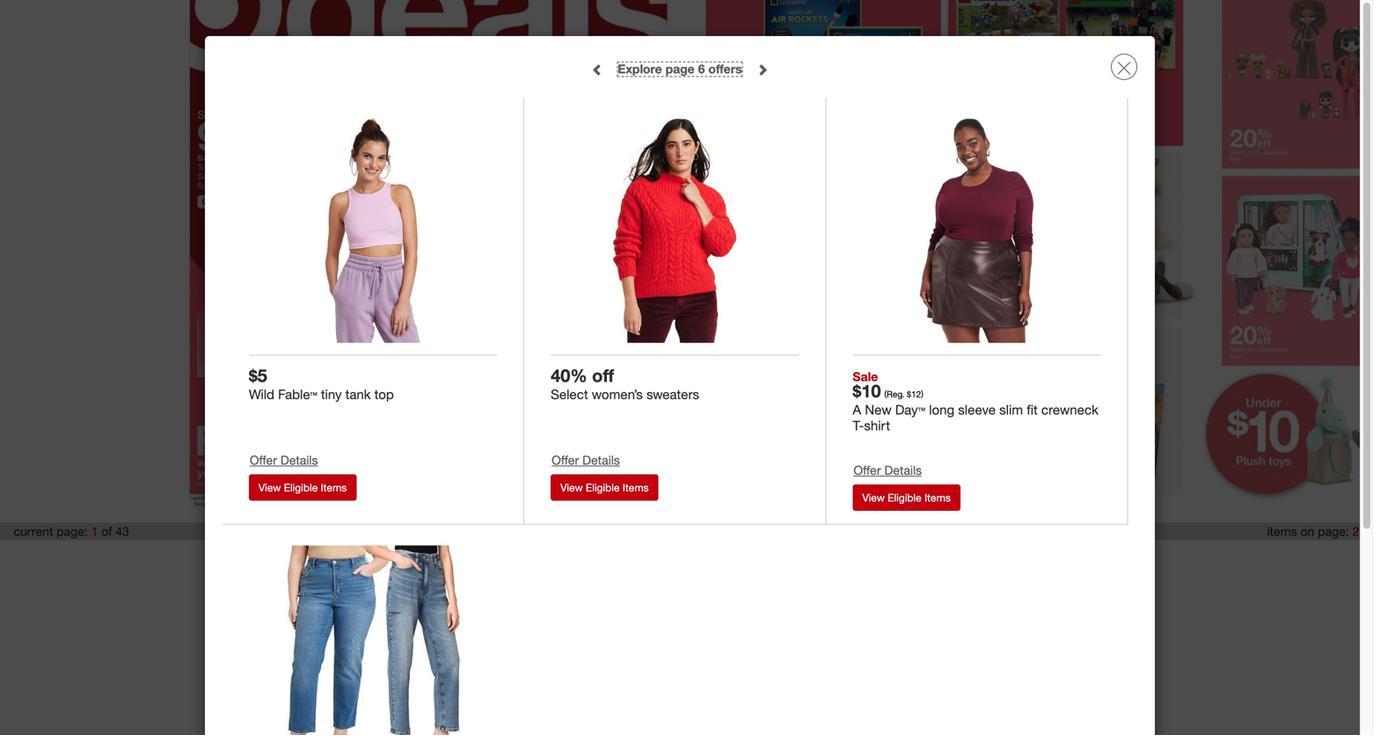 Task type: locate. For each thing, give the bounding box(es) containing it.
women's
[[592, 386, 643, 403]]

offer details down fable™
[[250, 453, 318, 468]]

6
[[698, 61, 705, 77]]

offer down "t-"
[[854, 463, 881, 478]]

wild fable™ tiny tank top image
[[255, 113, 491, 349]]

tiny
[[321, 386, 342, 403]]

select women's sweaters image
[[557, 113, 793, 349]]

0 horizontal spatial view
[[259, 481, 281, 494]]

1 horizontal spatial offer details button
[[551, 450, 626, 475]]

sale
[[853, 369, 878, 385]]

offers
[[709, 61, 743, 77]]

details down fable™
[[281, 453, 318, 468]]

long
[[930, 402, 955, 418]]

2 horizontal spatial offer details button
[[853, 460, 929, 485]]

details
[[281, 453, 318, 468], [583, 453, 620, 468], [885, 463, 922, 478]]

details down women's on the bottom left of page
[[583, 453, 620, 468]]

eligible
[[284, 481, 318, 494], [586, 481, 620, 494], [888, 492, 922, 505]]

0 horizontal spatial offer
[[250, 453, 277, 468]]

items on page: 2
[[1268, 524, 1360, 539]]

1 horizontal spatial offer details
[[552, 453, 620, 468]]

offer details button down select
[[551, 450, 626, 475]]

page
[[666, 61, 695, 77]]

details down shirt
[[885, 463, 922, 478]]

1 horizontal spatial eligible
[[586, 481, 620, 494]]

page:
[[57, 524, 88, 539], [1319, 524, 1350, 539]]

items
[[1268, 524, 1298, 539]]

offer details
[[250, 453, 318, 468], [552, 453, 620, 468], [854, 463, 922, 478]]

2 horizontal spatial view
[[863, 492, 885, 505]]

view for $5
[[259, 481, 281, 494]]

0 horizontal spatial items
[[321, 481, 347, 494]]

(reg.
[[885, 389, 905, 400]]

offer details button down shirt
[[853, 460, 929, 485]]

on
[[1301, 524, 1315, 539]]

view for 40% off
[[561, 481, 583, 494]]

0 horizontal spatial details
[[281, 453, 318, 468]]

crewneck
[[1042, 402, 1099, 418]]

0 horizontal spatial page:
[[57, 524, 88, 539]]

fit
[[1027, 402, 1038, 418]]

a
[[853, 402, 862, 418]]

$10
[[853, 381, 881, 402]]

sleeve
[[959, 402, 996, 418]]

0 horizontal spatial eligible
[[284, 481, 318, 494]]

1 horizontal spatial items
[[623, 481, 649, 494]]

offer down wild
[[250, 453, 277, 468]]

chevron right image
[[756, 64, 769, 76]]

items for 40% off
[[623, 481, 649, 494]]

1 horizontal spatial page:
[[1319, 524, 1350, 539]]

offer for $5
[[250, 453, 277, 468]]

offer details button down fable™
[[249, 450, 324, 475]]

offer
[[250, 453, 277, 468], [552, 453, 579, 468], [854, 463, 881, 478]]

1 page: from the left
[[57, 524, 88, 539]]

current
[[14, 524, 53, 539]]

explore page 6 of 43 element
[[618, 61, 743, 77]]

select women's sweaters link
[[551, 386, 799, 403]]

explore page 6 offers
[[618, 61, 743, 77]]

select
[[551, 386, 588, 403]]

fable™
[[278, 386, 317, 403]]

1 horizontal spatial offer
[[552, 453, 579, 468]]

1 horizontal spatial view eligible items
[[561, 481, 649, 494]]

0 horizontal spatial offer details
[[250, 453, 318, 468]]

page: left 1
[[57, 524, 88, 539]]

details for $5
[[281, 453, 318, 468]]

new
[[865, 402, 892, 418]]

0 horizontal spatial view eligible items
[[259, 481, 347, 494]]

offer details button for 40% off
[[551, 450, 626, 475]]

1 horizontal spatial view
[[561, 481, 583, 494]]

offer details down select
[[552, 453, 620, 468]]

items
[[321, 481, 347, 494], [623, 481, 649, 494], [925, 492, 951, 505]]

2 horizontal spatial offer details
[[854, 463, 922, 478]]

0 horizontal spatial offer details button
[[249, 450, 324, 475]]

off
[[592, 365, 614, 386]]

view
[[259, 481, 281, 494], [561, 481, 583, 494], [863, 492, 885, 505]]

offer details down shirt
[[854, 463, 922, 478]]

slim
[[1000, 402, 1024, 418]]

eligible for 40% off
[[586, 481, 620, 494]]

top
[[375, 386, 394, 403]]

page: left the 2
[[1319, 524, 1350, 539]]

1 horizontal spatial details
[[583, 453, 620, 468]]

page 1 image
[[171, 0, 687, 514]]

view eligible items
[[259, 481, 347, 494], [561, 481, 649, 494], [863, 492, 951, 505]]

offer details button
[[249, 450, 324, 475], [551, 450, 626, 475], [853, 460, 929, 485]]

offer down select
[[552, 453, 579, 468]]

sweaters
[[647, 386, 700, 403]]

a new day™ long sleeve slim fit crewneck t-shirt image
[[859, 113, 1095, 349]]

close image
[[1118, 61, 1132, 75]]



Task type: vqa. For each thing, say whether or not it's contained in the screenshot.
fit
yes



Task type: describe. For each thing, give the bounding box(es) containing it.
sale $10 (reg. $12) a new day™ long sleeve slim fit crewneck t-shirt
[[853, 369, 1099, 434]]

page 2 image
[[687, 0, 1203, 514]]

wild fable™ tiny tank top link
[[249, 386, 497, 403]]

40% off select women's sweaters
[[551, 365, 700, 403]]

offer details for $5
[[250, 453, 318, 468]]

shirt
[[865, 418, 891, 434]]

$5 wild fable™ tiny tank top
[[249, 365, 394, 403]]

explore
[[618, 61, 662, 77]]

2 horizontal spatial view eligible items
[[863, 492, 951, 505]]

tank
[[346, 386, 371, 403]]

terms
[[431, 555, 461, 569]]

2
[[1353, 524, 1360, 539]]

day™
[[896, 402, 926, 418]]

t-
[[853, 418, 865, 434]]

current page: 1 of 43
[[14, 524, 129, 539]]

$5
[[249, 365, 267, 386]]

items for $5
[[321, 481, 347, 494]]

page 3 image
[[1203, 0, 1374, 514]]

offer for 40% off
[[552, 453, 579, 468]]

2 horizontal spatial items
[[925, 492, 951, 505]]

view eligible items for 40% off
[[561, 481, 649, 494]]

eligible for $5
[[284, 481, 318, 494]]

terms link
[[431, 555, 461, 569]]

a new day™ long sleeve slim fit crewneck t-shirt link
[[853, 402, 1102, 434]]

offer details button for $5
[[249, 450, 324, 475]]

select women's jeans image
[[255, 541, 492, 736]]

40%
[[551, 365, 588, 386]]

1
[[91, 524, 98, 539]]

chevron left image
[[592, 64, 604, 76]]

$12)
[[907, 389, 924, 400]]

details for 40% off
[[583, 453, 620, 468]]

2 horizontal spatial eligible
[[888, 492, 922, 505]]

view eligible items for $5
[[259, 481, 347, 494]]

43
[[116, 524, 129, 539]]

2 horizontal spatial offer
[[854, 463, 881, 478]]

2 horizontal spatial details
[[885, 463, 922, 478]]

2 page: from the left
[[1319, 524, 1350, 539]]

offer details for 40% off
[[552, 453, 620, 468]]

of
[[101, 524, 112, 539]]

wild
[[249, 386, 275, 403]]



